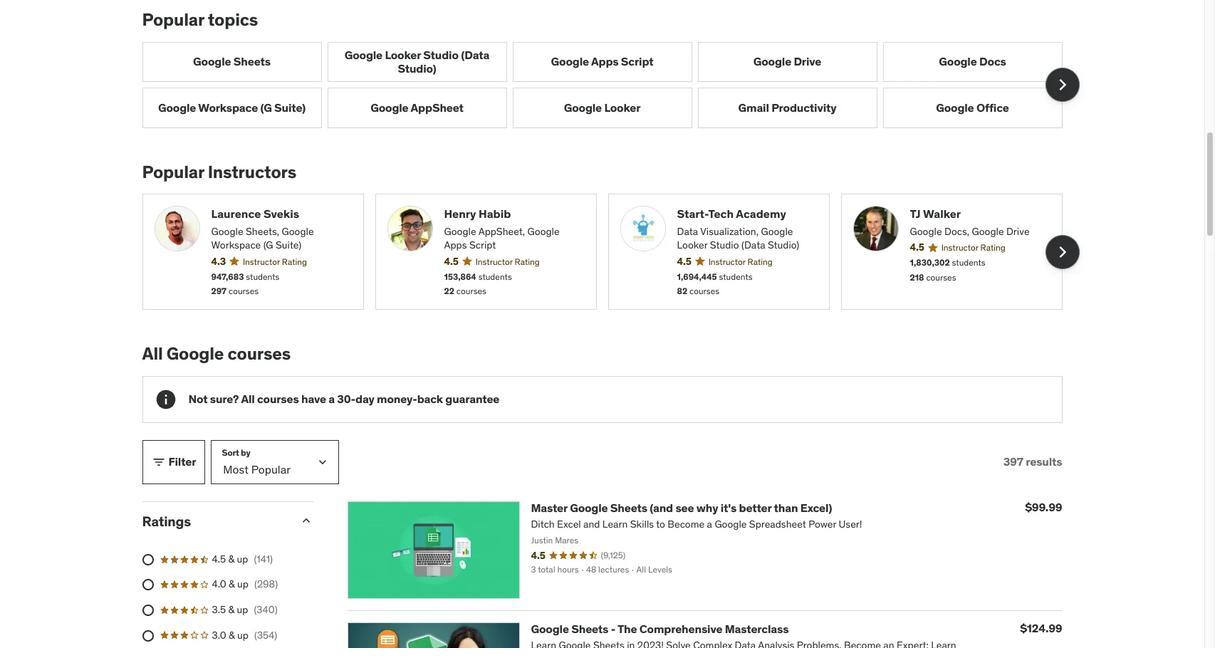 Task type: vqa. For each thing, say whether or not it's contained in the screenshot.
xsmall image related to Marketing
no



Task type: locate. For each thing, give the bounding box(es) containing it.
397 results
[[1004, 455, 1063, 469]]

up left (298)
[[237, 578, 249, 591]]

up left "(354)"
[[237, 629, 249, 642]]

see
[[676, 501, 695, 515]]

3.0 & up (354)
[[212, 629, 277, 642]]

0 horizontal spatial (data
[[461, 48, 490, 62]]

google drive link
[[698, 42, 878, 82]]

0 vertical spatial (data
[[461, 48, 490, 62]]

google apps script link
[[513, 42, 692, 82]]

instructor down docs,
[[942, 243, 979, 253]]

laurence svekis google sheets, google workspace (g suite)
[[211, 207, 314, 252]]

small image
[[151, 456, 166, 470], [299, 514, 313, 528]]

1 vertical spatial studio)
[[768, 239, 800, 252]]

1 horizontal spatial sheets
[[572, 622, 609, 637]]

4.5 up 4.0
[[212, 553, 226, 566]]

students inside 1,830,302 students 218 courses
[[953, 257, 986, 268]]

courses down 153,864
[[457, 286, 487, 297]]

drive down tj walker link
[[1007, 225, 1030, 238]]

2 vertical spatial looker
[[677, 239, 708, 252]]

1 vertical spatial drive
[[1007, 225, 1030, 238]]

popular for popular topics
[[142, 9, 204, 31]]

studio) inside start-tech academy data visualization, google looker studio (data studio)
[[768, 239, 800, 252]]

instructor up 1,694,445 students 82 courses
[[709, 257, 746, 267]]

google sheets link
[[142, 42, 322, 82]]

0 horizontal spatial small image
[[151, 456, 166, 470]]

looker down google apps script link
[[605, 100, 641, 115]]

rating for start-tech academy
[[748, 257, 773, 267]]

students right 1,694,445
[[720, 271, 753, 282]]

not
[[189, 392, 208, 407]]

$99.99
[[1026, 500, 1063, 515]]

4.0 & up (298)
[[212, 578, 278, 591]]

apps up google looker
[[592, 54, 619, 69]]

(data
[[461, 48, 490, 62], [742, 239, 766, 252]]

0 horizontal spatial looker
[[385, 48, 421, 62]]

looker for google looker studio (data studio)
[[385, 48, 421, 62]]

why
[[697, 501, 719, 515]]

0 vertical spatial looker
[[385, 48, 421, 62]]

1 vertical spatial studio
[[711, 239, 740, 252]]

3.5
[[212, 604, 226, 617]]

gmail
[[739, 100, 770, 115]]

courses down 947,683 at left
[[229, 286, 259, 297]]

1 popular from the top
[[142, 9, 204, 31]]

students down docs,
[[953, 257, 986, 268]]

studio) up google appsheet
[[398, 61, 437, 76]]

& up 4.0 & up (298) at the bottom of page
[[228, 553, 235, 566]]

sheets for google sheets
[[234, 54, 271, 69]]

2 horizontal spatial looker
[[677, 239, 708, 252]]

courses down the 1,830,302
[[927, 272, 957, 283]]

have
[[301, 392, 326, 407]]

students inside 153,864 students 22 courses
[[479, 271, 512, 282]]

visualization,
[[701, 225, 759, 238]]

productivity
[[772, 100, 837, 115]]

0 vertical spatial popular
[[142, 9, 204, 31]]

1 vertical spatial carousel element
[[142, 194, 1080, 310]]

students right 153,864
[[479, 271, 512, 282]]

instructor up 153,864 students 22 courses
[[476, 257, 513, 267]]

apps
[[592, 54, 619, 69], [444, 239, 467, 252]]

google apps script
[[551, 54, 654, 69]]

up for 3.0 & up
[[237, 629, 249, 642]]

tech
[[709, 207, 734, 221]]

script down the appsheet,
[[470, 239, 496, 252]]

up for 4.0 & up
[[237, 578, 249, 591]]

instructor up 947,683 students 297 courses
[[243, 257, 280, 267]]

0 horizontal spatial studio
[[424, 48, 459, 62]]

google office
[[937, 100, 1010, 115]]

suite) inside laurence svekis google sheets, google workspace (g suite)
[[276, 239, 302, 252]]

apps up 153,864
[[444, 239, 467, 252]]

1 vertical spatial suite)
[[276, 239, 302, 252]]

topics
[[208, 9, 258, 31]]

sheets left - at the bottom right of page
[[572, 622, 609, 637]]

(g
[[261, 100, 272, 115], [263, 239, 273, 252]]

studio inside start-tech academy data visualization, google looker studio (data studio)
[[711, 239, 740, 252]]

students inside 1,694,445 students 82 courses
[[720, 271, 753, 282]]

-
[[611, 622, 616, 637]]

google appsheet link
[[328, 88, 507, 128]]

1 horizontal spatial all
[[241, 392, 255, 407]]

& for 3.5
[[228, 604, 235, 617]]

start-
[[677, 207, 709, 221]]

looker inside the google looker studio (data studio)
[[385, 48, 421, 62]]

drive inside tj walker google docs, google drive
[[1007, 225, 1030, 238]]

4.5 for tj
[[911, 241, 925, 254]]

looker
[[385, 48, 421, 62], [605, 100, 641, 115], [677, 239, 708, 252]]

laurence svekis link
[[211, 206, 352, 222]]

instructor for habib
[[476, 257, 513, 267]]

laurence
[[211, 207, 261, 221]]

0 horizontal spatial studio)
[[398, 61, 437, 76]]

(340)
[[254, 604, 278, 617]]

carousel element
[[142, 42, 1080, 128], [142, 194, 1080, 310]]

0 vertical spatial drive
[[794, 54, 822, 69]]

instructor for walker
[[942, 243, 979, 253]]

looker up google appsheet
[[385, 48, 421, 62]]

instructor rating down visualization,
[[709, 257, 773, 267]]

(g down sheets,
[[263, 239, 273, 252]]

sheets
[[234, 54, 271, 69], [611, 501, 648, 515], [572, 622, 609, 637]]

comprehensive
[[640, 622, 723, 637]]

rating down start-tech academy data visualization, google looker studio (data studio)
[[748, 257, 773, 267]]

instructor for svekis
[[243, 257, 280, 267]]

excel)
[[801, 501, 833, 515]]

rating
[[981, 243, 1006, 253], [282, 257, 307, 267], [515, 257, 540, 267], [748, 257, 773, 267]]

0 vertical spatial small image
[[151, 456, 166, 470]]

1 horizontal spatial looker
[[605, 100, 641, 115]]

instructor rating down docs,
[[942, 243, 1006, 253]]

script
[[621, 54, 654, 69], [470, 239, 496, 252]]

0 vertical spatial apps
[[592, 54, 619, 69]]

1 vertical spatial (g
[[263, 239, 273, 252]]

a
[[329, 392, 335, 407]]

instructor rating down the appsheet,
[[476, 257, 540, 267]]

tj walker link
[[911, 206, 1051, 222]]

(g down google sheets link
[[261, 100, 272, 115]]

(data inside the google looker studio (data studio)
[[461, 48, 490, 62]]

1 horizontal spatial drive
[[1007, 225, 1030, 238]]

0 horizontal spatial sheets
[[234, 54, 271, 69]]

1 horizontal spatial studio
[[711, 239, 740, 252]]

2 popular from the top
[[142, 161, 204, 183]]

0 vertical spatial studio
[[424, 48, 459, 62]]

google inside start-tech academy data visualization, google looker studio (data studio)
[[762, 225, 794, 238]]

studio down visualization,
[[711, 239, 740, 252]]

4.5 up 1,694,445
[[677, 255, 692, 268]]

sheets inside carousel element
[[234, 54, 271, 69]]

4.5 for start-
[[677, 255, 692, 268]]

(data down visualization,
[[742, 239, 766, 252]]

0 vertical spatial sheets
[[234, 54, 271, 69]]

filter
[[169, 455, 196, 469]]

money-
[[377, 392, 417, 407]]

courses left have
[[257, 392, 299, 407]]

workspace down google sheets link
[[198, 100, 258, 115]]

rating down tj walker google docs, google drive
[[981, 243, 1006, 253]]

& right 3.0
[[229, 629, 235, 642]]

1,694,445
[[677, 271, 717, 282]]

students
[[953, 257, 986, 268], [246, 271, 280, 282], [479, 271, 512, 282], [720, 271, 753, 282]]

courses inside 153,864 students 22 courses
[[457, 286, 487, 297]]

google looker studio (data studio) link
[[328, 42, 507, 82]]

henry
[[444, 207, 477, 221]]

courses for 22
[[457, 286, 487, 297]]

1,694,445 students 82 courses
[[677, 271, 753, 297]]

0 vertical spatial carousel element
[[142, 42, 1080, 128]]

1 vertical spatial apps
[[444, 239, 467, 252]]

1 vertical spatial (data
[[742, 239, 766, 252]]

students inside 947,683 students 297 courses
[[246, 271, 280, 282]]

results
[[1027, 455, 1063, 469]]

1 vertical spatial small image
[[299, 514, 313, 528]]

docs
[[980, 54, 1007, 69]]

1 carousel element from the top
[[142, 42, 1080, 128]]

appsheet,
[[479, 225, 525, 238]]

& for 4.5
[[228, 553, 235, 566]]

1 vertical spatial sheets
[[611, 501, 648, 515]]

students for habib
[[479, 271, 512, 282]]

2 vertical spatial sheets
[[572, 622, 609, 637]]

1 horizontal spatial (data
[[742, 239, 766, 252]]

students right 947,683 at left
[[246, 271, 280, 282]]

courses for all
[[257, 392, 299, 407]]

studio) down academy
[[768, 239, 800, 252]]

google workspace (g suite) link
[[142, 88, 322, 128]]

tj walker google docs, google drive
[[911, 207, 1030, 238]]

up
[[237, 553, 248, 566], [237, 578, 249, 591], [237, 604, 248, 617], [237, 629, 249, 642]]

sheets down topics
[[234, 54, 271, 69]]

looker down the data
[[677, 239, 708, 252]]

0 vertical spatial studio)
[[398, 61, 437, 76]]

0 horizontal spatial apps
[[444, 239, 467, 252]]

courses down 1,694,445
[[690, 286, 720, 297]]

rating down laurence svekis google sheets, google workspace (g suite)
[[282, 257, 307, 267]]

sheets left (and
[[611, 501, 648, 515]]

&
[[228, 553, 235, 566], [229, 578, 235, 591], [228, 604, 235, 617], [229, 629, 235, 642]]

instructor rating for walker
[[942, 243, 1006, 253]]

script up google looker
[[621, 54, 654, 69]]

up left (141)
[[237, 553, 248, 566]]

carousel element containing laurence svekis
[[142, 194, 1080, 310]]

carousel element containing google looker studio (data studio)
[[142, 42, 1080, 128]]

0 vertical spatial all
[[142, 343, 163, 365]]

rating down the appsheet,
[[515, 257, 540, 267]]

& right 4.0
[[229, 578, 235, 591]]

4.5 up 153,864
[[444, 255, 459, 268]]

studio up the "appsheet"
[[424, 48, 459, 62]]

google looker
[[564, 100, 641, 115]]

instructor rating
[[942, 243, 1006, 253], [243, 257, 307, 267], [476, 257, 540, 267], [709, 257, 773, 267]]

studio)
[[398, 61, 437, 76], [768, 239, 800, 252]]

1 horizontal spatial studio)
[[768, 239, 800, 252]]

office
[[977, 100, 1010, 115]]

4.5
[[911, 241, 925, 254], [444, 255, 459, 268], [677, 255, 692, 268], [212, 553, 226, 566]]

popular instructors element
[[142, 161, 1080, 310]]

courses inside 1,830,302 students 218 courses
[[927, 272, 957, 283]]

397 results status
[[1004, 455, 1063, 469]]

courses inside 1,694,445 students 82 courses
[[690, 286, 720, 297]]

947,683 students 297 courses
[[211, 271, 280, 297]]

workspace up 4.3
[[211, 239, 261, 252]]

up left (340) at the bottom left of the page
[[237, 604, 248, 617]]

0 vertical spatial suite)
[[274, 100, 306, 115]]

4.5 up the 1,830,302
[[911, 241, 925, 254]]

0 vertical spatial workspace
[[198, 100, 258, 115]]

carousel element for popular topics
[[142, 42, 1080, 128]]

instructor
[[942, 243, 979, 253], [243, 257, 280, 267], [476, 257, 513, 267], [709, 257, 746, 267]]

4.0
[[212, 578, 226, 591]]

popular instructors
[[142, 161, 297, 183]]

(data up the "appsheet"
[[461, 48, 490, 62]]

22
[[444, 286, 455, 297]]

153,864
[[444, 271, 477, 282]]

drive up productivity
[[794, 54, 822, 69]]

2 horizontal spatial sheets
[[611, 501, 648, 515]]

courses for 297
[[229, 286, 259, 297]]

start-tech academy link
[[677, 206, 818, 222]]

1 vertical spatial workspace
[[211, 239, 261, 252]]

henry habib link
[[444, 206, 585, 222]]

studio) inside the google looker studio (data studio)
[[398, 61, 437, 76]]

sheets for google sheets - the comprehensive masterclass
[[572, 622, 609, 637]]

1 vertical spatial script
[[470, 239, 496, 252]]

instructor rating down sheets,
[[243, 257, 307, 267]]

instructor rating for habib
[[476, 257, 540, 267]]

ratings button
[[142, 513, 288, 530]]

google docs link
[[883, 42, 1063, 82]]

rating for tj walker
[[981, 243, 1006, 253]]

& right 3.5 in the bottom left of the page
[[228, 604, 235, 617]]

workspace
[[198, 100, 258, 115], [211, 239, 261, 252]]

1 vertical spatial popular
[[142, 161, 204, 183]]

rating for henry habib
[[515, 257, 540, 267]]

1 horizontal spatial small image
[[299, 514, 313, 528]]

1 horizontal spatial script
[[621, 54, 654, 69]]

218
[[911, 272, 925, 283]]

1 vertical spatial looker
[[605, 100, 641, 115]]

0 horizontal spatial script
[[470, 239, 496, 252]]

courses inside 947,683 students 297 courses
[[229, 286, 259, 297]]

drive
[[794, 54, 822, 69], [1007, 225, 1030, 238]]

2 carousel element from the top
[[142, 194, 1080, 310]]



Task type: describe. For each thing, give the bounding box(es) containing it.
google docs
[[940, 54, 1007, 69]]

3.0
[[212, 629, 226, 642]]

tj
[[911, 207, 921, 221]]

153,864 students 22 courses
[[444, 271, 512, 297]]

it's
[[721, 501, 737, 515]]

henry habib google appsheet, google apps script
[[444, 207, 560, 252]]

than
[[774, 501, 799, 515]]

the
[[618, 622, 638, 637]]

1 horizontal spatial apps
[[592, 54, 619, 69]]

instructor rating for tech
[[709, 257, 773, 267]]

ratings
[[142, 513, 191, 530]]

popular topics
[[142, 9, 258, 31]]

not sure? all courses have a 30-day money-back guarantee
[[189, 392, 500, 407]]

1,830,302 students 218 courses
[[911, 257, 986, 283]]

courses up sure?
[[228, 343, 291, 365]]

3.5 & up (340)
[[212, 604, 278, 617]]

appsheet
[[411, 100, 464, 115]]

apps inside "henry habib google appsheet, google apps script"
[[444, 239, 467, 252]]

studio inside the google looker studio (data studio)
[[424, 48, 459, 62]]

instructor rating for svekis
[[243, 257, 307, 267]]

google inside the google looker studio (data studio)
[[345, 48, 383, 62]]

next image
[[1052, 74, 1074, 96]]

svekis
[[264, 207, 299, 221]]

workspace inside laurence svekis google sheets, google workspace (g suite)
[[211, 239, 261, 252]]

& for 4.0
[[229, 578, 235, 591]]

947,683
[[211, 271, 244, 282]]

instructor for tech
[[709, 257, 746, 267]]

(354)
[[254, 629, 277, 642]]

google sheets
[[193, 54, 271, 69]]

4.5 for henry
[[444, 255, 459, 268]]

google looker studio (data studio)
[[345, 48, 490, 76]]

(g inside laurence svekis google sheets, google workspace (g suite)
[[263, 239, 273, 252]]

gmail productivity
[[739, 100, 837, 115]]

habib
[[479, 207, 511, 221]]

script inside "henry habib google appsheet, google apps script"
[[470, 239, 496, 252]]

looker for google looker
[[605, 100, 641, 115]]

google drive
[[754, 54, 822, 69]]

google sheets - the comprehensive masterclass link
[[531, 622, 789, 637]]

82
[[677, 286, 688, 297]]

0 vertical spatial (g
[[261, 100, 272, 115]]

walker
[[924, 207, 962, 221]]

rating for laurence svekis
[[282, 257, 307, 267]]

students for walker
[[953, 257, 986, 268]]

back
[[417, 392, 443, 407]]

courses for 218
[[927, 272, 957, 283]]

up for 4.5 & up
[[237, 553, 248, 566]]

30-
[[337, 392, 356, 407]]

0 vertical spatial script
[[621, 54, 654, 69]]

1,830,302
[[911, 257, 951, 268]]

carousel element for popular instructors
[[142, 194, 1080, 310]]

master
[[531, 501, 568, 515]]

297
[[211, 286, 227, 297]]

(data inside start-tech academy data visualization, google looker studio (data studio)
[[742, 239, 766, 252]]

next image
[[1052, 241, 1074, 264]]

4.5 & up (141)
[[212, 553, 273, 566]]

looker inside start-tech academy data visualization, google looker studio (data studio)
[[677, 239, 708, 252]]

google sheets - the comprehensive masterclass
[[531, 622, 789, 637]]

masterclass
[[725, 622, 789, 637]]

academy
[[736, 207, 787, 221]]

google looker link
[[513, 88, 692, 128]]

data
[[677, 225, 699, 238]]

students for tech
[[720, 271, 753, 282]]

0 horizontal spatial drive
[[794, 54, 822, 69]]

courses for 82
[[690, 286, 720, 297]]

students for svekis
[[246, 271, 280, 282]]

gmail productivity link
[[698, 88, 878, 128]]

day
[[356, 392, 375, 407]]

(141)
[[254, 553, 273, 566]]

master google sheets (and see why it's better than excel) link
[[531, 501, 833, 515]]

better
[[739, 501, 772, 515]]

up for 3.5 & up
[[237, 604, 248, 617]]

0 horizontal spatial all
[[142, 343, 163, 365]]

filter button
[[142, 441, 206, 485]]

master google sheets (and see why it's better than excel)
[[531, 501, 833, 515]]

& for 3.0
[[229, 629, 235, 642]]

397
[[1004, 455, 1024, 469]]

all google courses
[[142, 343, 291, 365]]

popular for popular instructors
[[142, 161, 204, 183]]

sheets,
[[246, 225, 280, 238]]

google office link
[[883, 88, 1063, 128]]

(and
[[650, 501, 674, 515]]

sure?
[[210, 392, 239, 407]]

(298)
[[254, 578, 278, 591]]

1 vertical spatial all
[[241, 392, 255, 407]]

start-tech academy data visualization, google looker studio (data studio)
[[677, 207, 800, 252]]

guarantee
[[446, 392, 500, 407]]

small image inside filter button
[[151, 456, 166, 470]]

instructors
[[208, 161, 297, 183]]

google appsheet
[[371, 100, 464, 115]]



